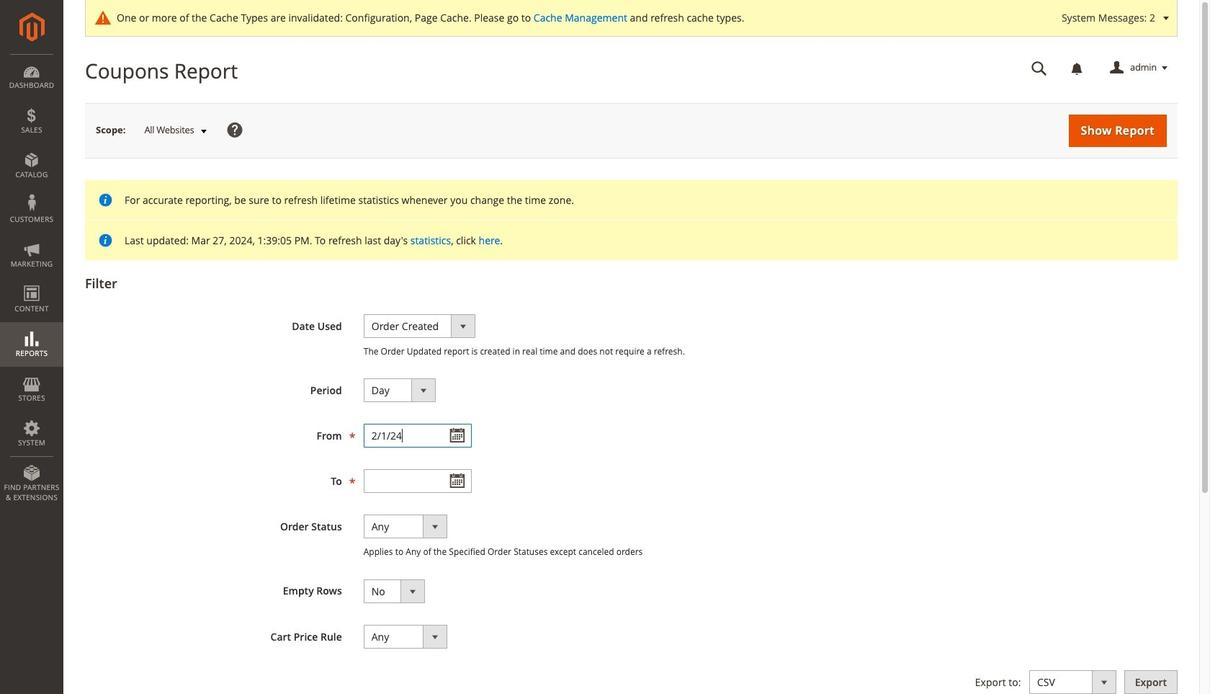 Task type: locate. For each thing, give the bounding box(es) containing it.
None text field
[[364, 469, 472, 493]]

None text field
[[364, 424, 472, 448]]

magento admin panel image
[[19, 12, 44, 42]]

menu bar
[[0, 54, 63, 510]]



